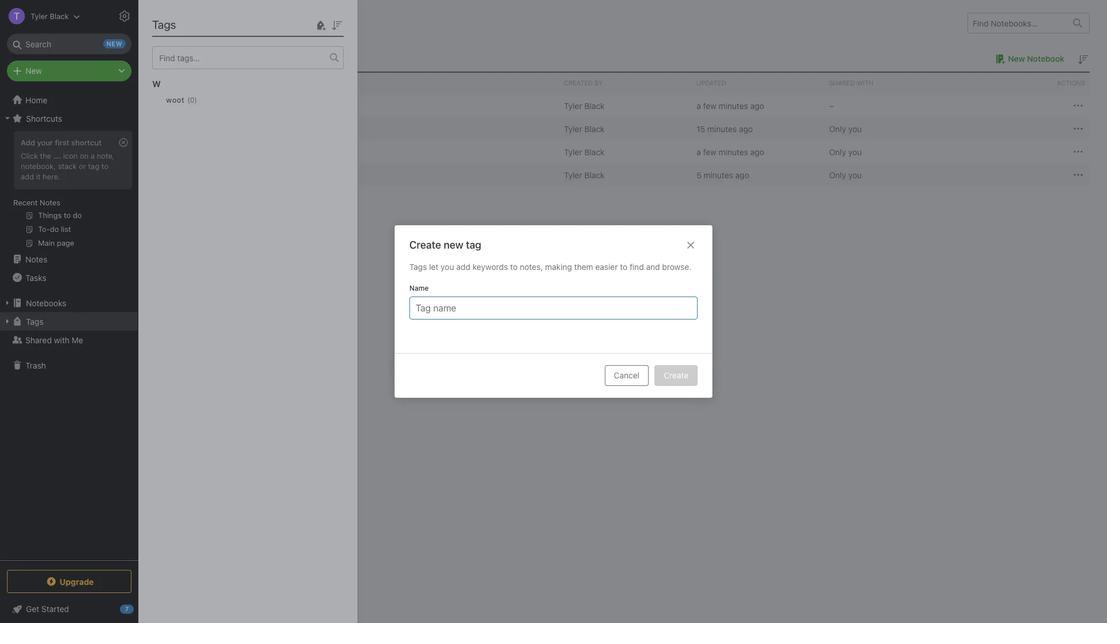 Task type: vqa. For each thing, say whether or not it's contained in the screenshot.
Tab List
no



Task type: locate. For each thing, give the bounding box(es) containing it.
ago
[[751, 101, 765, 111], [740, 124, 754, 134], [751, 147, 765, 157], [736, 170, 750, 180]]

create inside create button
[[664, 370, 689, 380]]

trash link
[[0, 356, 138, 375]]

tyler black inside to-do list row
[[564, 170, 605, 180]]

a inside things to do row
[[697, 147, 701, 157]]

new inside popup button
[[25, 66, 42, 76]]

5
[[697, 170, 702, 180]]

2 few from the top
[[704, 147, 717, 157]]

1 vertical spatial few
[[704, 147, 717, 157]]

ago down updated button
[[751, 101, 765, 111]]

create
[[410, 239, 441, 251], [664, 370, 689, 380]]

tyler for to-do list row
[[564, 170, 583, 180]]

a up the 5
[[697, 147, 701, 157]]

shortcuts
[[26, 113, 62, 123]]

tyler black for first notebook row
[[564, 101, 605, 111]]

few
[[704, 101, 717, 111], [704, 147, 717, 157]]

1 vertical spatial only
[[830, 147, 847, 157]]

1 notebook
[[156, 53, 200, 63]]

3 tyler black from the top
[[564, 147, 605, 157]]

1 only you from the top
[[830, 124, 863, 134]]

group
[[0, 128, 138, 254]]

upgrade
[[60, 577, 94, 587]]

black
[[585, 101, 605, 111], [585, 124, 605, 134], [585, 147, 605, 157], [585, 170, 605, 180]]

ago inside to-do list row
[[736, 170, 750, 180]]

you inside to-do list row
[[849, 170, 863, 180]]

2 tyler black from the top
[[564, 124, 605, 134]]

3 tyler from the top
[[564, 147, 583, 157]]

4 tyler from the top
[[564, 170, 583, 180]]

a for only you
[[697, 147, 701, 157]]

woot ( 0 )
[[166, 95, 197, 104]]

shared with
[[830, 79, 874, 87]]

to left find
[[620, 262, 628, 272]]

0 vertical spatial notes
[[40, 198, 60, 207]]

ago inside first notebook row
[[751, 101, 765, 111]]

tyler black inside main page row
[[564, 124, 605, 134]]

1 vertical spatial new
[[25, 66, 42, 76]]

tags
[[152, 18, 176, 31], [410, 262, 427, 272], [26, 317, 44, 326]]

a up 15
[[697, 101, 701, 111]]

Find tags… text field
[[153, 50, 330, 65]]

...
[[53, 151, 61, 160]]

new notebook button
[[993, 52, 1065, 66]]

5 minutes ago
[[697, 170, 750, 180]]

only inside things to do row
[[830, 147, 847, 157]]

stack
[[58, 162, 77, 171]]

1 vertical spatial only you
[[830, 147, 863, 157]]

first notebook row
[[156, 94, 1091, 117]]

add inside the icon on a note, notebook, stack or tag to add it here.
[[21, 172, 34, 181]]

new
[[1009, 54, 1026, 63], [25, 66, 42, 76]]

tyler inside to-do list row
[[564, 170, 583, 180]]

4 black from the top
[[585, 170, 605, 180]]

1 vertical spatial notes
[[25, 254, 47, 264]]

1 horizontal spatial add
[[457, 262, 471, 272]]

tyler black down first notebook row
[[564, 124, 605, 134]]

a right on
[[91, 151, 95, 160]]

to down note, on the top
[[101, 162, 109, 171]]

main page row
[[156, 117, 1091, 140]]

tyler black inside first notebook row
[[564, 101, 605, 111]]

notebook right the first
[[210, 101, 246, 111]]

a few minutes ago inside first notebook row
[[697, 101, 765, 111]]

new up home
[[25, 66, 42, 76]]

a few minutes ago for only you
[[697, 147, 765, 157]]

you for 5 minutes ago
[[849, 170, 863, 180]]

ago down 15 minutes ago
[[751, 147, 765, 157]]

tags up shared
[[26, 317, 44, 326]]

0 vertical spatial tags
[[152, 18, 176, 31]]

2 only you from the top
[[830, 147, 863, 157]]

0 vertical spatial tag
[[88, 162, 99, 171]]

and
[[647, 262, 660, 272]]

only you inside to-do list row
[[830, 170, 863, 180]]

tag
[[88, 162, 99, 171], [466, 239, 482, 251]]

1 black from the top
[[585, 101, 605, 111]]

notebook for new notebook
[[1028, 54, 1065, 63]]

0 horizontal spatial notebook
[[210, 101, 246, 111]]

0 vertical spatial only
[[830, 124, 847, 134]]

let
[[429, 262, 439, 272]]

tyler black down created by
[[564, 101, 605, 111]]

1 tyler from the top
[[564, 101, 583, 111]]

shared
[[830, 79, 856, 87]]

minutes down 15 minutes ago
[[719, 147, 749, 157]]

notebook
[[1028, 54, 1065, 63], [210, 101, 246, 111]]

ago right 15
[[740, 124, 754, 134]]

tyler black up to-do list row
[[564, 147, 605, 157]]

click the ...
[[21, 151, 61, 160]]

first
[[191, 101, 207, 111]]

2 only from the top
[[830, 147, 847, 157]]

black inside things to do row
[[585, 147, 605, 157]]

15 minutes ago
[[697, 124, 754, 134]]

with
[[54, 335, 70, 345]]

black down main page row
[[585, 147, 605, 157]]

minutes inside things to do row
[[719, 147, 749, 157]]

a few minutes ago up 15 minutes ago
[[697, 101, 765, 111]]

few for only you
[[704, 147, 717, 157]]

0 vertical spatial notebooks
[[156, 16, 211, 29]]

None search field
[[15, 33, 123, 54]]

black down things to do row
[[585, 170, 605, 180]]

tyler black for main page row
[[564, 124, 605, 134]]

2 tyler from the top
[[564, 124, 583, 134]]

black down first notebook row
[[585, 124, 605, 134]]

few inside things to do row
[[704, 147, 717, 157]]

1 vertical spatial tag
[[466, 239, 482, 251]]

tasks button
[[0, 268, 138, 287]]

minutes up 15 minutes ago
[[719, 101, 749, 111]]

0 vertical spatial few
[[704, 101, 717, 111]]

tyler black inside things to do row
[[564, 147, 605, 157]]

only for 15 minutes ago
[[830, 124, 847, 134]]

a few minutes ago
[[697, 101, 765, 111], [697, 147, 765, 157]]

few down updated
[[704, 101, 717, 111]]

add your first shortcut
[[21, 138, 102, 147]]

tyler inside things to do row
[[564, 147, 583, 157]]

only for a few minutes ago
[[830, 147, 847, 157]]

0 horizontal spatial new
[[25, 66, 42, 76]]

tyler inside first notebook row
[[564, 101, 583, 111]]

notebooks element
[[138, 0, 1108, 623]]

0 horizontal spatial create
[[410, 239, 441, 251]]

tags left let
[[410, 262, 427, 272]]

minutes
[[719, 101, 749, 111], [708, 124, 737, 134], [719, 147, 749, 157], [704, 170, 734, 180]]

2 vertical spatial only you
[[830, 170, 863, 180]]

1 horizontal spatial notebooks
[[156, 16, 211, 29]]

1 a few minutes ago from the top
[[697, 101, 765, 111]]

to
[[101, 162, 109, 171], [511, 262, 518, 272], [620, 262, 628, 272]]

0 vertical spatial add
[[21, 172, 34, 181]]

1 vertical spatial a few minutes ago
[[697, 147, 765, 157]]

you
[[849, 124, 863, 134], [849, 147, 863, 157], [849, 170, 863, 180], [441, 262, 454, 272]]

create right cancel at the bottom right of page
[[664, 370, 689, 380]]

tyler black down things to do row
[[564, 170, 605, 180]]

1
[[156, 53, 160, 63]]

tyler for things to do row
[[564, 147, 583, 157]]

notebook for first notebook
[[210, 101, 246, 111]]

row group containing first notebook
[[156, 94, 1091, 186]]

home link
[[0, 91, 138, 109]]

actions button
[[958, 73, 1091, 93]]

only inside main page row
[[830, 124, 847, 134]]

notebook inside row
[[210, 101, 246, 111]]

minutes inside main page row
[[708, 124, 737, 134]]

new inside button
[[1009, 54, 1026, 63]]

here.
[[43, 172, 60, 181]]

or
[[79, 162, 86, 171]]

2 a few minutes ago from the top
[[697, 147, 765, 157]]

1 tyler black from the top
[[564, 101, 605, 111]]

tree
[[0, 91, 138, 560]]

you inside main page row
[[849, 124, 863, 134]]

3 black from the top
[[585, 147, 605, 157]]

notes inside notes link
[[25, 254, 47, 264]]

shortcut
[[71, 138, 102, 147]]

1 only from the top
[[830, 124, 847, 134]]

you for 15 minutes ago
[[849, 124, 863, 134]]

only you for a few minutes ago
[[830, 147, 863, 157]]

0 horizontal spatial notebooks
[[26, 298, 66, 308]]

notebooks
[[156, 16, 211, 29], [26, 298, 66, 308]]

1 horizontal spatial create
[[664, 370, 689, 380]]

0 horizontal spatial add
[[21, 172, 34, 181]]

black for first notebook row
[[585, 101, 605, 111]]

notebook up actions button
[[1028, 54, 1065, 63]]

2 vertical spatial tags
[[26, 317, 44, 326]]

1 horizontal spatial tag
[[466, 239, 482, 251]]

notebooks down tasks
[[26, 298, 66, 308]]

add
[[21, 172, 34, 181], [457, 262, 471, 272]]

tags up 1
[[152, 18, 176, 31]]

1 vertical spatial tags
[[410, 262, 427, 272]]

minutes inside first notebook row
[[719, 101, 749, 111]]

new for new notebook
[[1009, 54, 1026, 63]]

black inside first notebook row
[[585, 101, 605, 111]]

a few minutes ago inside things to do row
[[697, 147, 765, 157]]

only you inside main page row
[[830, 124, 863, 134]]

keywords
[[473, 262, 508, 272]]

4 tyler black from the top
[[564, 170, 605, 180]]

create up let
[[410, 239, 441, 251]]

1 vertical spatial notebook
[[210, 101, 246, 111]]

you inside things to do row
[[849, 147, 863, 157]]

tyler black for to-do list row
[[564, 170, 605, 180]]

0 vertical spatial new
[[1009, 54, 1026, 63]]

notes up tasks
[[25, 254, 47, 264]]

only you
[[830, 124, 863, 134], [830, 147, 863, 157], [830, 170, 863, 180]]

shortcuts button
[[0, 109, 138, 128]]

tyler black
[[564, 101, 605, 111], [564, 124, 605, 134], [564, 147, 605, 157], [564, 170, 605, 180]]

only inside to-do list row
[[830, 170, 847, 180]]

me
[[72, 335, 83, 345]]

title
[[160, 79, 178, 87]]

a inside the icon on a note, notebook, stack or tag to add it here.
[[91, 151, 95, 160]]

new up actions button
[[1009, 54, 1026, 63]]

upgrade button
[[7, 570, 132, 593]]

notebook,
[[21, 162, 56, 171]]

0 vertical spatial notebook
[[1028, 54, 1065, 63]]

black inside main page row
[[585, 124, 605, 134]]

1 few from the top
[[704, 101, 717, 111]]

3 only from the top
[[830, 170, 847, 180]]

things to do row
[[156, 140, 1091, 163]]

0 horizontal spatial tags
[[26, 317, 44, 326]]

add left it
[[21, 172, 34, 181]]

few inside first notebook row
[[704, 101, 717, 111]]

only
[[830, 124, 847, 134], [830, 147, 847, 157], [830, 170, 847, 180]]

few down 15
[[704, 147, 717, 157]]

1 horizontal spatial notebook
[[1028, 54, 1065, 63]]

find
[[630, 262, 644, 272]]

a few minutes ago down 15 minutes ago
[[697, 147, 765, 157]]

notebook
[[162, 53, 200, 63]]

notebooks up "notebook"
[[156, 16, 211, 29]]

ago right the 5
[[736, 170, 750, 180]]

only you inside things to do row
[[830, 147, 863, 157]]

3 only you from the top
[[830, 170, 863, 180]]

row group
[[156, 94, 1091, 186]]

to left notes,
[[511, 262, 518, 272]]

minutes right the 5
[[704, 170, 734, 180]]

0 vertical spatial only you
[[830, 124, 863, 134]]

1 vertical spatial create
[[664, 370, 689, 380]]

minutes right 15
[[708, 124, 737, 134]]

tag right or
[[88, 162, 99, 171]]

notes
[[40, 198, 60, 207], [25, 254, 47, 264]]

0 horizontal spatial tag
[[88, 162, 99, 171]]

black down by
[[585, 101, 605, 111]]

black inside to-do list row
[[585, 170, 605, 180]]

home
[[25, 95, 47, 105]]

add down new
[[457, 262, 471, 272]]

0 vertical spatial create
[[410, 239, 441, 251]]

0 horizontal spatial to
[[101, 162, 109, 171]]

on
[[80, 151, 89, 160]]

first
[[55, 138, 69, 147]]

create new tag
[[410, 239, 482, 251]]

trash
[[25, 360, 46, 370]]

notes right recent
[[40, 198, 60, 207]]

0 vertical spatial a few minutes ago
[[697, 101, 765, 111]]

2 vertical spatial only
[[830, 170, 847, 180]]

add
[[21, 138, 35, 147]]

1 horizontal spatial new
[[1009, 54, 1026, 63]]

a inside first notebook row
[[697, 101, 701, 111]]

tyler
[[564, 101, 583, 111], [564, 124, 583, 134], [564, 147, 583, 157], [564, 170, 583, 180]]

tyler inside main page row
[[564, 124, 583, 134]]

tag right new
[[466, 239, 482, 251]]

15
[[697, 124, 706, 134]]

notes,
[[520, 262, 543, 272]]

you for a few minutes ago
[[849, 147, 863, 157]]

black for to-do list row
[[585, 170, 605, 180]]

2 black from the top
[[585, 124, 605, 134]]



Task type: describe. For each thing, give the bounding box(es) containing it.
create button
[[655, 365, 698, 386]]

Find Notebooks… text field
[[969, 14, 1067, 33]]

w row group
[[152, 69, 353, 125]]

making
[[545, 262, 572, 272]]

create for create
[[664, 370, 689, 380]]

tag inside the icon on a note, notebook, stack or tag to add it here.
[[88, 162, 99, 171]]

your
[[37, 138, 53, 147]]

black for main page row
[[585, 124, 605, 134]]

tyler black for things to do row
[[564, 147, 605, 157]]

shared
[[25, 335, 52, 345]]

Name text field
[[415, 297, 693, 319]]

create for create new tag
[[410, 239, 441, 251]]

2 horizontal spatial tags
[[410, 262, 427, 272]]

(
[[188, 96, 190, 104]]

group containing add your first shortcut
[[0, 128, 138, 254]]

the
[[40, 151, 51, 160]]

only you for 15 minutes ago
[[830, 124, 863, 134]]

tags button
[[0, 312, 138, 331]]

create new tag image
[[314, 18, 328, 32]]

first notebook
[[191, 101, 246, 111]]

tags let you add keywords to notes, making them easier to find and browse.
[[410, 262, 692, 272]]

with
[[857, 79, 874, 87]]

only you for 5 minutes ago
[[830, 170, 863, 180]]

created
[[564, 79, 593, 87]]

easier
[[596, 262, 618, 272]]

to inside the icon on a note, notebook, stack or tag to add it here.
[[101, 162, 109, 171]]

1 vertical spatial notebooks
[[26, 298, 66, 308]]

them
[[575, 262, 594, 272]]

w
[[152, 78, 161, 89]]

created by button
[[560, 73, 692, 93]]

notes link
[[0, 250, 138, 268]]

recent
[[13, 198, 38, 207]]

)
[[195, 96, 197, 104]]

a for –
[[697, 101, 701, 111]]

tyler for first notebook row
[[564, 101, 583, 111]]

title button
[[156, 73, 560, 93]]

cancel
[[614, 370, 640, 380]]

first notebook button
[[174, 99, 263, 113]]

cancel button
[[605, 365, 649, 386]]

icon on a note, notebook, stack or tag to add it here.
[[21, 151, 115, 181]]

woot
[[166, 95, 185, 104]]

expand notebooks image
[[3, 298, 12, 308]]

new notebook
[[1009, 54, 1065, 63]]

new for new
[[25, 66, 42, 76]]

tree containing home
[[0, 91, 138, 560]]

shared with button
[[825, 73, 958, 93]]

actions
[[1058, 79, 1086, 87]]

settings image
[[118, 9, 132, 23]]

browse.
[[663, 262, 692, 272]]

1 horizontal spatial tags
[[152, 18, 176, 31]]

by
[[595, 79, 603, 87]]

updated button
[[692, 73, 825, 93]]

ago inside main page row
[[740, 124, 754, 134]]

black for things to do row
[[585, 147, 605, 157]]

0
[[190, 96, 195, 104]]

notebooks link
[[0, 294, 138, 312]]

minutes inside to-do list row
[[704, 170, 734, 180]]

1 horizontal spatial to
[[511, 262, 518, 272]]

2 horizontal spatial to
[[620, 262, 628, 272]]

arrow image
[[160, 99, 174, 113]]

shared with me link
[[0, 331, 138, 349]]

new
[[444, 239, 464, 251]]

notebooks inside "element"
[[156, 16, 211, 29]]

expand tags image
[[3, 317, 12, 326]]

a few minutes ago for –
[[697, 101, 765, 111]]

name
[[410, 284, 429, 293]]

row group inside notebooks "element"
[[156, 94, 1091, 186]]

only for 5 minutes ago
[[830, 170, 847, 180]]

1 vertical spatial add
[[457, 262, 471, 272]]

to-do list row
[[156, 163, 1091, 186]]

few for –
[[704, 101, 717, 111]]

it
[[36, 172, 41, 181]]

recent notes
[[13, 198, 60, 207]]

ago inside things to do row
[[751, 147, 765, 157]]

click
[[21, 151, 38, 160]]

close image
[[684, 238, 698, 252]]

shared with me
[[25, 335, 83, 345]]

note,
[[97, 151, 115, 160]]

new button
[[7, 61, 132, 81]]

icon
[[63, 151, 78, 160]]

notes inside group
[[40, 198, 60, 207]]

–
[[830, 101, 834, 111]]

tyler for main page row
[[564, 124, 583, 134]]

tags inside button
[[26, 317, 44, 326]]

created by
[[564, 79, 603, 87]]

tasks
[[25, 273, 46, 282]]

Search text field
[[15, 33, 123, 54]]

updated
[[697, 79, 727, 87]]



